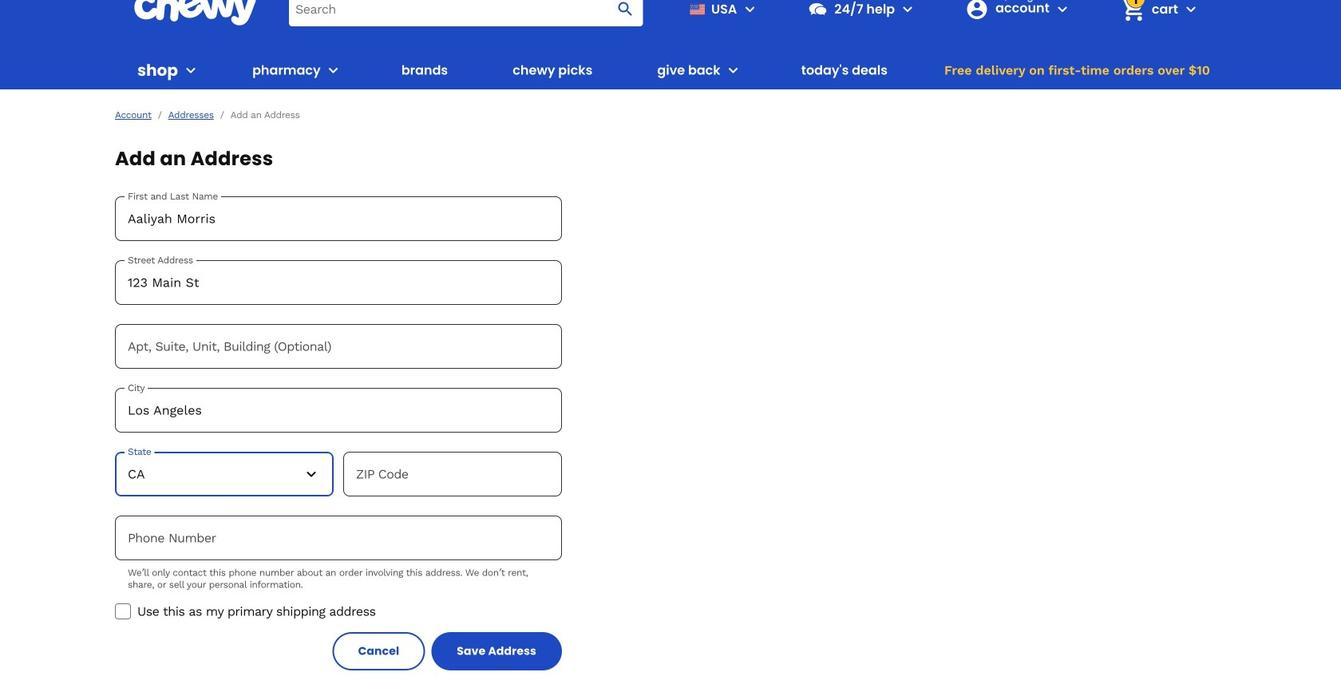 Task type: locate. For each thing, give the bounding box(es) containing it.
help menu image
[[898, 0, 917, 19]]

site banner
[[0, 0, 1341, 89]]

pharmacy menu image
[[324, 61, 343, 80]]

chewy home image
[[133, 0, 257, 26]]

None text field
[[115, 260, 562, 305], [115, 388, 562, 433], [115, 260, 562, 305], [115, 388, 562, 433]]

chewy support image
[[807, 0, 828, 19]]

None text field
[[115, 196, 562, 241], [115, 324, 562, 369], [343, 452, 562, 496], [115, 196, 562, 241], [115, 324, 562, 369], [343, 452, 562, 496]]

cart menu image
[[1181, 0, 1201, 19]]

None telephone field
[[115, 516, 562, 560]]

menu image
[[740, 0, 759, 19]]



Task type: describe. For each thing, give the bounding box(es) containing it.
submit search image
[[616, 0, 635, 19]]

Product search field
[[289, 0, 643, 26]]

account menu image
[[1053, 0, 1072, 19]]

give back menu image
[[724, 61, 743, 80]]

Search text field
[[289, 0, 643, 26]]

menu image
[[181, 61, 200, 80]]

items image
[[1118, 0, 1147, 23]]



Task type: vqa. For each thing, say whether or not it's contained in the screenshot.
GIVE BACK MENU Icon
yes



